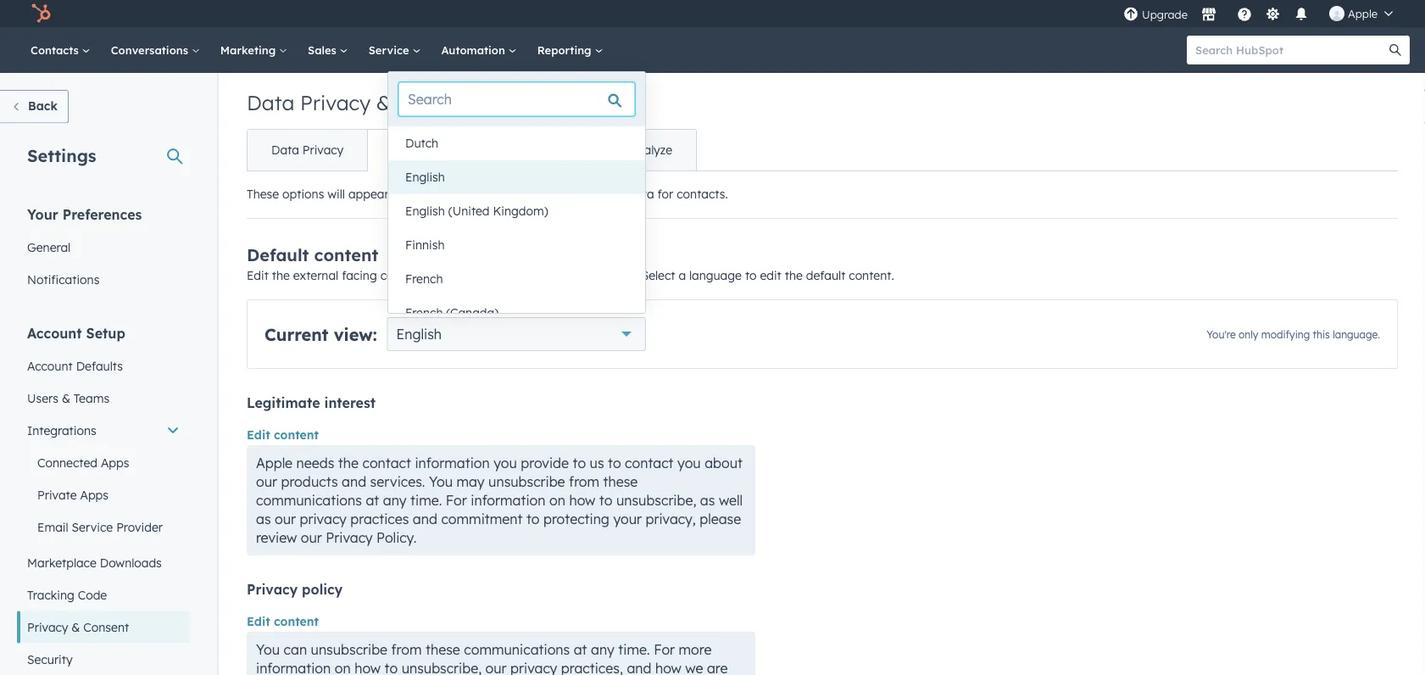 Task type: locate. For each thing, give the bounding box(es) containing it.
email service provider link
[[17, 511, 190, 543]]

consent down tracking code "link"
[[83, 620, 129, 634]]

unsubscribe
[[489, 473, 565, 490], [311, 641, 388, 658]]

the
[[272, 268, 290, 283], [785, 268, 803, 283], [338, 455, 359, 472]]

you
[[429, 473, 453, 490], [256, 641, 280, 658]]

for
[[446, 492, 467, 509], [654, 641, 675, 658]]

english up anywhere
[[405, 170, 445, 184]]

apps up the email service provider
[[80, 487, 109, 502]]

english down anywhere
[[405, 204, 445, 218]]

apple right bob builder image
[[1348, 6, 1378, 20]]

needs
[[296, 455, 334, 472]]

menu
[[1122, 0, 1405, 27]]

content
[[314, 244, 379, 265], [380, 268, 423, 283], [274, 427, 319, 442], [274, 614, 319, 629]]

select
[[642, 268, 676, 283]]

preferences
[[63, 206, 142, 223]]

account up account defaults
[[27, 324, 82, 341]]

you left about
[[678, 455, 701, 472]]

& down tracking code
[[72, 620, 80, 634]]

2 edit content from the top
[[247, 614, 319, 629]]

edit
[[247, 268, 269, 283], [247, 427, 270, 442], [247, 614, 270, 629]]

1 vertical spatial consent
[[392, 142, 439, 157]]

0 horizontal spatial you
[[256, 641, 280, 658]]

privacy left policy
[[247, 581, 298, 598]]

consent up dutch
[[397, 90, 475, 115]]

contacts.
[[677, 187, 728, 201]]

at up practices
[[366, 492, 379, 509]]

any inside "apple needs the contact information you provide to us to contact you about our products and services. you may unsubscribe from these communications at any time. for information on how to unsubscribe, as well as our privacy practices and commitment to protecting your privacy, please review our privacy policy."
[[383, 492, 407, 509]]

2 vertical spatial edit
[[247, 614, 270, 629]]

privacy up the will
[[303, 142, 344, 157]]

consent options link
[[367, 130, 512, 170]]

content down finnish
[[380, 268, 423, 283]]

1 french from the top
[[405, 271, 443, 286]]

service inside account setup element
[[72, 519, 113, 534]]

0 horizontal spatial time.
[[411, 492, 442, 509]]

data privacy link
[[248, 130, 367, 170]]

0 horizontal spatial from
[[391, 641, 422, 658]]

information down can at the left bottom of the page
[[256, 660, 331, 675]]

&
[[376, 90, 391, 115], [62, 391, 70, 405], [72, 620, 80, 634]]

edit down privacy policy
[[247, 614, 270, 629]]

2 edit from the top
[[247, 427, 270, 442]]

1 vertical spatial service
[[72, 519, 113, 534]]

your
[[446, 268, 471, 283], [614, 511, 642, 528]]

the inside "apple needs the contact information you provide to us to contact you about our products and services. you may unsubscribe from these communications at any time. for information on how to unsubscribe, as well as our privacy practices and commitment to protecting your privacy, please review our privacy policy."
[[338, 455, 359, 472]]

english
[[405, 170, 445, 184], [405, 204, 445, 218], [397, 326, 442, 343]]

0 horizontal spatial &
[[62, 391, 70, 405]]

you inside "you can unsubscribe from these communications at any time. for more information on how to unsubscribe, our privacy practices, and how we ar"
[[256, 641, 280, 658]]

3 edit from the top
[[247, 614, 270, 629]]

time.
[[411, 492, 442, 509], [619, 641, 650, 658]]

privacy inside account setup element
[[27, 620, 68, 634]]

1 contact from the left
[[363, 455, 411, 472]]

for left more at the bottom left
[[654, 641, 675, 658]]

privacy down practices
[[326, 529, 373, 546]]

1 vertical spatial account
[[27, 358, 73, 373]]

security link
[[17, 643, 190, 675]]

current view:
[[265, 324, 377, 345]]

2 vertical spatial information
[[256, 660, 331, 675]]

1 horizontal spatial &
[[72, 620, 80, 634]]

0 vertical spatial english
[[405, 170, 445, 184]]

a
[[679, 268, 686, 283]]

1 edit content button from the top
[[247, 425, 319, 445]]

for inside default content edit the external facing content for your consent options by language. select a language to edit the default content.
[[426, 268, 442, 283]]

to inside "you can unsubscribe from these communications at any time. for more information on how to unsubscribe, our privacy practices, and how we ar"
[[385, 660, 398, 675]]

edit
[[760, 268, 782, 283]]

your inside default content edit the external facing content for your consent options by language. select a language to edit the default content.
[[446, 268, 471, 283]]

services.
[[370, 473, 425, 490]]

connected
[[37, 455, 98, 470]]

0 horizontal spatial apple
[[256, 455, 293, 472]]

you can unsubscribe from these communications at any time. for more information on how to unsubscribe, our privacy practices, and how we ar
[[256, 641, 728, 675]]

data
[[247, 90, 295, 115], [271, 142, 299, 157]]

language.
[[583, 268, 638, 283], [1333, 328, 1381, 341]]

language. right the by
[[583, 268, 638, 283]]

you left "provide"
[[494, 455, 517, 472]]

privacy inside "apple needs the contact information you provide to us to contact you about our products and services. you may unsubscribe from these communications at any time. for information on how to unsubscribe, as well as our privacy practices and commitment to protecting your privacy, please review our privacy policy."
[[300, 511, 347, 528]]

french inside button
[[405, 305, 443, 320]]

data down marketing link
[[247, 90, 295, 115]]

0 horizontal spatial contact
[[363, 455, 411, 472]]

french (canada)
[[405, 305, 499, 320]]

privacy down the sales link
[[300, 90, 371, 115]]

1 vertical spatial on
[[335, 660, 351, 675]]

0 vertical spatial french
[[405, 271, 443, 286]]

contact right us
[[625, 455, 674, 472]]

1 vertical spatial information
[[471, 492, 546, 509]]

1 vertical spatial any
[[591, 641, 615, 658]]

list box containing dutch
[[388, 126, 645, 330]]

edit for legitimate
[[247, 427, 270, 442]]

privacy
[[300, 90, 371, 115], [303, 142, 344, 157], [326, 529, 373, 546], [247, 581, 298, 598], [27, 620, 68, 634]]

communications inside "apple needs the contact information you provide to us to contact you about our products and services. you may unsubscribe from these communications at any time. for information on how to unsubscribe, as well as our privacy practices and commitment to protecting your privacy, please review our privacy policy."
[[256, 492, 362, 509]]

1 horizontal spatial for
[[654, 641, 675, 658]]

you
[[450, 187, 470, 201], [494, 455, 517, 472], [678, 455, 701, 472]]

edit down default
[[247, 268, 269, 283]]

0 horizontal spatial any
[[383, 492, 407, 509]]

account setup element
[[17, 324, 190, 675]]

french for french (canada)
[[405, 305, 443, 320]]

0 vertical spatial at
[[366, 492, 379, 509]]

edit content button down legitimate
[[247, 425, 319, 445]]

0 vertical spatial edit content
[[247, 427, 319, 442]]

1 vertical spatial english
[[405, 204, 445, 218]]

language. right this
[[1333, 328, 1381, 341]]

options
[[443, 142, 488, 157]]

process
[[474, 187, 517, 201]]

1 vertical spatial options
[[521, 268, 563, 283]]

and right practices,
[[627, 660, 652, 675]]

contact up services. in the bottom of the page
[[363, 455, 411, 472]]

0 horizontal spatial options
[[282, 187, 324, 201]]

french button
[[388, 262, 645, 296]]

service down the 'private apps' link
[[72, 519, 113, 534]]

1 horizontal spatial your
[[614, 511, 642, 528]]

french
[[405, 271, 443, 286], [405, 305, 443, 320]]

0 horizontal spatial service
[[72, 519, 113, 534]]

and left services. in the bottom of the page
[[342, 473, 366, 490]]

your left privacy,
[[614, 511, 642, 528]]

1 vertical spatial time.
[[619, 641, 650, 658]]

default
[[806, 268, 846, 283]]

on down policy
[[335, 660, 351, 675]]

account inside 'account defaults' link
[[27, 358, 73, 373]]

1 horizontal spatial at
[[574, 641, 587, 658]]

for down may
[[446, 492, 467, 509]]

bob builder image
[[1330, 6, 1345, 21]]

0 vertical spatial any
[[383, 492, 407, 509]]

account up users
[[27, 358, 73, 373]]

options left the by
[[521, 268, 563, 283]]

0 vertical spatial your
[[446, 268, 471, 283]]

consent up anywhere
[[392, 142, 439, 157]]

1 vertical spatial you
[[256, 641, 280, 658]]

edit content
[[247, 427, 319, 442], [247, 614, 319, 629]]

0 horizontal spatial these
[[426, 641, 460, 658]]

& right users
[[62, 391, 70, 405]]

service up data privacy & consent
[[369, 43, 413, 57]]

0 horizontal spatial unsubscribe
[[311, 641, 388, 658]]

2 horizontal spatial the
[[785, 268, 803, 283]]

0 vertical spatial edit
[[247, 268, 269, 283]]

private apps link
[[17, 479, 190, 511]]

information up commitment
[[471, 492, 546, 509]]

1 horizontal spatial options
[[521, 268, 563, 283]]

upgrade image
[[1124, 7, 1139, 22]]

back link
[[0, 90, 69, 123]]

security
[[27, 652, 73, 667]]

provider
[[116, 519, 163, 534]]

1 edit from the top
[[247, 268, 269, 283]]

0 vertical spatial time.
[[411, 492, 442, 509]]

2 vertical spatial &
[[72, 620, 80, 634]]

1 vertical spatial apps
[[80, 487, 109, 502]]

privacy up security
[[27, 620, 68, 634]]

0 vertical spatial apple
[[1348, 6, 1378, 20]]

0 horizontal spatial for
[[426, 268, 442, 283]]

legitimate
[[247, 394, 320, 411]]

1 vertical spatial edit
[[247, 427, 270, 442]]

and up the policy. in the bottom left of the page
[[413, 511, 438, 528]]

automation link
[[431, 27, 527, 73]]

1 vertical spatial for
[[426, 268, 442, 283]]

english inside popup button
[[397, 326, 442, 343]]

any up practices,
[[591, 641, 615, 658]]

1 horizontal spatial unsubscribe
[[489, 473, 565, 490]]

privacy inside "you can unsubscribe from these communications at any time. for more information on how to unsubscribe, our privacy practices, and how we ar"
[[511, 660, 558, 675]]

communications inside "you can unsubscribe from these communications at any time. for more information on how to unsubscribe, our privacy practices, and how we ar"
[[464, 641, 570, 658]]

how
[[569, 492, 596, 509], [355, 660, 381, 675], [656, 660, 682, 675]]

privacy down products
[[300, 511, 347, 528]]

french inside 'button'
[[405, 271, 443, 286]]

1 horizontal spatial any
[[591, 641, 615, 658]]

0 horizontal spatial at
[[366, 492, 379, 509]]

general link
[[17, 231, 190, 263]]

1 vertical spatial unsubscribe
[[311, 641, 388, 658]]

you left may
[[429, 473, 453, 490]]

english (united kingdom) button
[[388, 194, 645, 228]]

privacy left practices,
[[511, 660, 558, 675]]

0 horizontal spatial communications
[[256, 492, 362, 509]]

anywhere
[[392, 187, 447, 201]]

0 vertical spatial privacy
[[300, 511, 347, 528]]

facing
[[342, 268, 377, 283]]

service link
[[358, 27, 431, 73]]

default content edit the external facing content for your consent options by language. select a language to edit the default content.
[[247, 244, 894, 283]]

1 vertical spatial communications
[[464, 641, 570, 658]]

users & teams link
[[17, 382, 190, 414]]

privacy inside "apple needs the contact information you provide to us to contact you about our products and services. you may unsubscribe from these communications at any time. for information on how to unsubscribe, as well as our privacy practices and commitment to protecting your privacy, please review our privacy policy."
[[326, 529, 373, 546]]

french left (canada)
[[405, 305, 443, 320]]

0 vertical spatial &
[[376, 90, 391, 115]]

as up please
[[700, 492, 715, 509]]

on up protecting
[[550, 492, 566, 509]]

options left the will
[[282, 187, 324, 201]]

conversations
[[111, 43, 191, 57]]

apple
[[1348, 6, 1378, 20], [256, 455, 293, 472]]

consent options
[[392, 142, 488, 157]]

account defaults
[[27, 358, 123, 373]]

1 horizontal spatial you
[[494, 455, 517, 472]]

time. up practices,
[[619, 641, 650, 658]]

general
[[27, 240, 71, 254]]

1 vertical spatial edit content button
[[247, 611, 319, 632]]

2 horizontal spatial you
[[678, 455, 701, 472]]

reporting
[[537, 43, 595, 57]]

& down service link
[[376, 90, 391, 115]]

you're only modifying this language.
[[1207, 328, 1381, 341]]

at inside "you can unsubscribe from these communications at any time. for more information on how to unsubscribe, our privacy practices, and how we ar"
[[574, 641, 587, 658]]

0 vertical spatial data
[[247, 90, 295, 115]]

1 vertical spatial french
[[405, 305, 443, 320]]

help image
[[1237, 8, 1253, 23]]

only
[[1239, 328, 1259, 341]]

1 account from the top
[[27, 324, 82, 341]]

search image
[[1390, 44, 1402, 56]]

edit content down legitimate
[[247, 427, 319, 442]]

0 horizontal spatial for
[[446, 492, 467, 509]]

edit content button up can at the left bottom of the page
[[247, 611, 319, 632]]

(united
[[448, 204, 490, 218]]

list box
[[388, 126, 645, 330]]

communications
[[256, 492, 362, 509], [464, 641, 570, 658]]

apple up products
[[256, 455, 293, 472]]

1 horizontal spatial privacy
[[511, 660, 558, 675]]

account for account defaults
[[27, 358, 73, 373]]

view:
[[334, 324, 377, 345]]

communications up practices,
[[464, 641, 570, 658]]

data for data privacy & consent
[[247, 90, 295, 115]]

communications down products
[[256, 492, 362, 509]]

your preferences element
[[17, 205, 190, 296]]

1 horizontal spatial communications
[[464, 641, 570, 658]]

defaults
[[76, 358, 123, 373]]

account defaults link
[[17, 350, 190, 382]]

0 horizontal spatial your
[[446, 268, 471, 283]]

1 vertical spatial as
[[256, 511, 271, 528]]

apps down integrations button
[[101, 455, 129, 470]]

2 account from the top
[[27, 358, 73, 373]]

0 vertical spatial communications
[[256, 492, 362, 509]]

hubspot image
[[31, 3, 51, 24]]

menu containing apple
[[1122, 0, 1405, 27]]

french (canada) button
[[388, 296, 645, 330]]

information up may
[[415, 455, 490, 472]]

1 vertical spatial apple
[[256, 455, 293, 472]]

apple inside popup button
[[1348, 6, 1378, 20]]

1 vertical spatial &
[[62, 391, 70, 405]]

2 french from the top
[[405, 305, 443, 320]]

1 horizontal spatial the
[[338, 455, 359, 472]]

data up these
[[271, 142, 299, 157]]

0 vertical spatial apps
[[101, 455, 129, 470]]

by
[[566, 268, 580, 283]]

our
[[256, 473, 277, 490], [275, 511, 296, 528], [301, 529, 322, 546], [486, 660, 507, 675]]

time. down services. in the bottom of the page
[[411, 492, 442, 509]]

french down finnish
[[405, 271, 443, 286]]

how inside "apple needs the contact information you provide to us to contact you about our products and services. you may unsubscribe from these communications at any time. for information on how to unsubscribe, as well as our privacy practices and commitment to protecting your privacy, please review our privacy policy."
[[569, 492, 596, 509]]

1 horizontal spatial from
[[569, 473, 600, 490]]

1 vertical spatial unsubscribe,
[[402, 660, 482, 675]]

more
[[679, 641, 712, 658]]

service
[[369, 43, 413, 57], [72, 519, 113, 534]]

your left consent
[[446, 268, 471, 283]]

may
[[457, 473, 485, 490]]

unsubscribe down "provide"
[[489, 473, 565, 490]]

english (united kingdom)
[[405, 204, 548, 218]]

edit content for you
[[247, 614, 319, 629]]

the down default
[[272, 268, 290, 283]]

0 vertical spatial from
[[569, 473, 600, 490]]

navigation
[[247, 129, 697, 171]]

you left can at the left bottom of the page
[[256, 641, 280, 658]]

1 horizontal spatial for
[[658, 187, 674, 201]]

2 contact from the left
[[625, 455, 674, 472]]

1 horizontal spatial you
[[429, 473, 453, 490]]

these
[[603, 473, 638, 490], [426, 641, 460, 658]]

1 vertical spatial for
[[654, 641, 675, 658]]

0 vertical spatial unsubscribe,
[[616, 492, 697, 509]]

any down services. in the bottom of the page
[[383, 492, 407, 509]]

0 vertical spatial language.
[[583, 268, 638, 283]]

1 horizontal spatial on
[[550, 492, 566, 509]]

2 vertical spatial consent
[[83, 620, 129, 634]]

for
[[658, 187, 674, 201], [426, 268, 442, 283]]

english down french (canada)
[[397, 326, 442, 343]]

0 vertical spatial on
[[550, 492, 566, 509]]

data
[[628, 187, 654, 201]]

settings image
[[1266, 7, 1281, 22]]

1 horizontal spatial as
[[700, 492, 715, 509]]

for down finnish
[[426, 268, 442, 283]]

1 vertical spatial data
[[271, 142, 299, 157]]

Search HubSpot search field
[[1187, 36, 1395, 64]]

provide
[[521, 455, 569, 472]]

0 vertical spatial account
[[27, 324, 82, 341]]

0 vertical spatial for
[[446, 492, 467, 509]]

edit content up can at the left bottom of the page
[[247, 614, 319, 629]]

reporting link
[[527, 27, 614, 73]]

data for data privacy
[[271, 142, 299, 157]]

1 vertical spatial these
[[426, 641, 460, 658]]

1 horizontal spatial unsubscribe,
[[616, 492, 697, 509]]

2 edit content button from the top
[[247, 611, 319, 632]]

1 vertical spatial at
[[574, 641, 587, 658]]

on inside "you can unsubscribe from these communications at any time. for more information on how to unsubscribe, our privacy practices, and how we ar"
[[335, 660, 351, 675]]

apple inside "apple needs the contact information you provide to us to contact you about our products and services. you may unsubscribe from these communications at any time. for information on how to unsubscribe, as well as our privacy practices and commitment to protecting your privacy, please review our privacy policy."
[[256, 455, 293, 472]]

1 horizontal spatial time.
[[619, 641, 650, 658]]

1 edit content from the top
[[247, 427, 319, 442]]

teams
[[74, 391, 109, 405]]

for right data
[[658, 187, 674, 201]]

at up practices,
[[574, 641, 587, 658]]

1 horizontal spatial how
[[569, 492, 596, 509]]

1 horizontal spatial apple
[[1348, 6, 1378, 20]]

1 vertical spatial your
[[614, 511, 642, 528]]

data inside navigation
[[271, 142, 299, 157]]

0 vertical spatial service
[[369, 43, 413, 57]]

0 horizontal spatial language.
[[583, 268, 638, 283]]

this
[[1313, 328, 1330, 341]]

the right the needs
[[338, 455, 359, 472]]

you up '(united'
[[450, 187, 470, 201]]

commitment
[[441, 511, 523, 528]]

privacy,
[[646, 511, 696, 528]]

1 horizontal spatial contact
[[625, 455, 674, 472]]

as
[[700, 492, 715, 509], [256, 511, 271, 528]]

Search search field
[[399, 82, 635, 116]]

1 horizontal spatial these
[[603, 473, 638, 490]]

privacy & consent link
[[17, 611, 190, 643]]

2 horizontal spatial how
[[656, 660, 682, 675]]

as up review
[[256, 511, 271, 528]]

the right edit
[[785, 268, 803, 283]]

unsubscribe right can at the left bottom of the page
[[311, 641, 388, 658]]

privacy & consent
[[27, 620, 129, 634]]

edit down legitimate
[[247, 427, 270, 442]]



Task type: vqa. For each thing, say whether or not it's contained in the screenshot.
right for
yes



Task type: describe. For each thing, give the bounding box(es) containing it.
notifications button
[[1287, 0, 1316, 27]]

account setup
[[27, 324, 125, 341]]

notifications image
[[1294, 8, 1309, 23]]

0 vertical spatial for
[[658, 187, 674, 201]]

private apps
[[37, 487, 109, 502]]

our inside "you can unsubscribe from these communications at any time. for more information on how to unsubscribe, our privacy practices, and how we ar"
[[486, 660, 507, 675]]

search button
[[1382, 36, 1410, 64]]

hubspot link
[[20, 3, 64, 24]]

marketplaces image
[[1202, 8, 1217, 23]]

edit content for apple
[[247, 427, 319, 442]]

tracking
[[27, 587, 74, 602]]

tracking code link
[[17, 579, 190, 611]]

default
[[247, 244, 309, 265]]

legitimate interest
[[247, 394, 376, 411]]

on inside "apple needs the contact information you provide to us to contact you about our products and services. you may unsubscribe from these communications at any time. for information on how to unsubscribe, as well as our privacy practices and commitment to protecting your privacy, please review our privacy policy."
[[550, 492, 566, 509]]

time. inside "apple needs the contact information you provide to us to contact you about our products and services. you may unsubscribe from these communications at any time. for information on how to unsubscribe, as well as our privacy practices and commitment to protecting your privacy, please review our privacy policy."
[[411, 492, 442, 509]]

your inside "apple needs the contact information you provide to us to contact you about our products and services. you may unsubscribe from these communications at any time. for information on how to unsubscribe, as well as our privacy practices and commitment to protecting your privacy, please review our privacy policy."
[[614, 511, 642, 528]]

& for teams
[[62, 391, 70, 405]]

automation
[[441, 43, 509, 57]]

kingdom)
[[493, 204, 548, 218]]

us
[[590, 455, 604, 472]]

protecting
[[544, 511, 610, 528]]

email service provider
[[37, 519, 163, 534]]

consent inside account setup element
[[83, 620, 129, 634]]

connected apps link
[[17, 447, 190, 479]]

navigation containing data privacy
[[247, 129, 697, 171]]

english button
[[387, 317, 646, 351]]

analyze
[[629, 142, 673, 157]]

account for account setup
[[27, 324, 82, 341]]

settings link
[[1263, 5, 1284, 22]]

edit content button for apple
[[247, 425, 319, 445]]

connected apps
[[37, 455, 129, 470]]

personal
[[576, 187, 625, 201]]

options inside default content edit the external facing content for your consent options by language. select a language to edit the default content.
[[521, 268, 563, 283]]

analyze link
[[605, 130, 696, 170]]

0 horizontal spatial how
[[355, 660, 381, 675]]

you inside "apple needs the contact information you provide to us to contact you about our products and services. you may unsubscribe from these communications at any time. for information on how to unsubscribe, as well as our privacy practices and commitment to protecting your privacy, please review our privacy policy."
[[429, 473, 453, 490]]

from inside "apple needs the contact information you provide to us to contact you about our products and services. you may unsubscribe from these communications at any time. for information on how to unsubscribe, as well as our privacy practices and commitment to protecting your privacy, please review our privacy policy."
[[569, 473, 600, 490]]

upgrade
[[1142, 8, 1188, 22]]

we
[[686, 660, 703, 675]]

marketplace downloads
[[27, 555, 162, 570]]

and up kingdom)
[[520, 187, 542, 201]]

edit content button for you
[[247, 611, 319, 632]]

information inside "you can unsubscribe from these communications at any time. for more information on how to unsubscribe, our privacy practices, and how we ar"
[[256, 660, 331, 675]]

unsubscribe, inside "apple needs the contact information you provide to us to contact you about our products and services. you may unsubscribe from these communications at any time. for information on how to unsubscribe, as well as our privacy practices and commitment to protecting your privacy, please review our privacy policy."
[[616, 492, 697, 509]]

0 horizontal spatial the
[[272, 268, 290, 283]]

0 horizontal spatial as
[[256, 511, 271, 528]]

apple button
[[1320, 0, 1404, 27]]

users
[[27, 391, 58, 405]]

content up the needs
[[274, 427, 319, 442]]

english inside button
[[405, 204, 445, 218]]

contacts
[[31, 43, 82, 57]]

edit inside default content edit the external facing content for your consent options by language. select a language to edit the default content.
[[247, 268, 269, 283]]

edit for privacy
[[247, 614, 270, 629]]

consent inside navigation
[[392, 142, 439, 157]]

for inside "apple needs the contact information you provide to us to contact you about our products and services. you may unsubscribe from these communications at any time. for information on how to unsubscribe, as well as our privacy practices and commitment to protecting your privacy, please review our privacy policy."
[[446, 492, 467, 509]]

help button
[[1231, 0, 1259, 27]]

policy.
[[377, 529, 417, 546]]

conversations link
[[101, 27, 210, 73]]

review
[[256, 529, 297, 546]]

integrations
[[27, 423, 96, 438]]

practices,
[[561, 660, 623, 675]]

0 vertical spatial as
[[700, 492, 715, 509]]

downloads
[[100, 555, 162, 570]]

you for anywhere
[[450, 187, 470, 201]]

0 vertical spatial consent
[[397, 90, 475, 115]]

you for information
[[494, 455, 517, 472]]

apple for apple
[[1348, 6, 1378, 20]]

well
[[719, 492, 743, 509]]

please
[[700, 511, 741, 528]]

marketing
[[220, 43, 279, 57]]

dutch button
[[388, 126, 645, 160]]

unsubscribe inside "apple needs the contact information you provide to us to contact you about our products and services. you may unsubscribe from these communications at any time. for information on how to unsubscribe, as well as our privacy practices and commitment to protecting your privacy, please review our privacy policy."
[[489, 473, 565, 490]]

for inside "you can unsubscribe from these communications at any time. for more information on how to unsubscribe, our privacy practices, and how we ar"
[[654, 641, 675, 658]]

external
[[293, 268, 339, 283]]

notifications link
[[17, 263, 190, 296]]

code
[[78, 587, 107, 602]]

will
[[328, 187, 345, 201]]

interest
[[324, 394, 376, 411]]

marketplaces button
[[1192, 0, 1227, 27]]

content up facing
[[314, 244, 379, 265]]

any inside "you can unsubscribe from these communications at any time. for more information on how to unsubscribe, our privacy practices, and how we ar"
[[591, 641, 615, 658]]

your preferences
[[27, 206, 142, 223]]

french for french
[[405, 271, 443, 286]]

finnish button
[[388, 228, 645, 262]]

apps for private apps
[[80, 487, 109, 502]]

dutch
[[405, 136, 439, 151]]

consent
[[474, 268, 518, 283]]

& for consent
[[72, 620, 80, 634]]

apple for apple needs the contact information you provide to us to contact you about our products and services. you may unsubscribe from these communications at any time. for information on how to unsubscribe, as well as our privacy practices and commitment to protecting your privacy, please review our privacy policy.
[[256, 455, 293, 472]]

integrations button
[[17, 414, 190, 447]]

unsubscribe, inside "you can unsubscribe from these communications at any time. for more information on how to unsubscribe, our privacy practices, and how we ar"
[[402, 660, 482, 675]]

policy
[[302, 581, 343, 598]]

about
[[705, 455, 743, 472]]

contacts link
[[20, 27, 101, 73]]

to inside default content edit the external facing content for your consent options by language. select a language to edit the default content.
[[745, 268, 757, 283]]

0 vertical spatial options
[[282, 187, 324, 201]]

data privacy
[[271, 142, 344, 157]]

settings
[[27, 145, 96, 166]]

at inside "apple needs the contact information you provide to us to contact you about our products and services. you may unsubscribe from these communications at any time. for information on how to unsubscribe, as well as our privacy practices and commitment to protecting your privacy, please review our privacy policy."
[[366, 492, 379, 509]]

these inside "apple needs the contact information you provide to us to contact you about our products and services. you may unsubscribe from these communications at any time. for information on how to unsubscribe, as well as our privacy practices and commitment to protecting your privacy, please review our privacy policy."
[[603, 473, 638, 490]]

1 vertical spatial language.
[[1333, 328, 1381, 341]]

time. inside "you can unsubscribe from these communications at any time. for more information on how to unsubscribe, our privacy practices, and how we ar"
[[619, 641, 650, 658]]

content up can at the left bottom of the page
[[274, 614, 319, 629]]

marketplace
[[27, 555, 97, 570]]

finnish
[[405, 237, 445, 252]]

store
[[545, 187, 573, 201]]

notifications
[[27, 272, 100, 287]]

these
[[247, 187, 279, 201]]

unsubscribe inside "you can unsubscribe from these communications at any time. for more information on how to unsubscribe, our privacy practices, and how we ar"
[[311, 641, 388, 658]]

and inside "you can unsubscribe from these communications at any time. for more information on how to unsubscribe, our privacy practices, and how we ar"
[[627, 660, 652, 675]]

english inside button
[[405, 170, 445, 184]]

from inside "you can unsubscribe from these communications at any time. for more information on how to unsubscribe, our privacy practices, and how we ar"
[[391, 641, 422, 658]]

0 vertical spatial information
[[415, 455, 490, 472]]

these options will appear anywhere you process and store personal data for contacts.
[[247, 187, 728, 201]]

language
[[690, 268, 742, 283]]

1 horizontal spatial service
[[369, 43, 413, 57]]

users & teams
[[27, 391, 109, 405]]

english button
[[388, 160, 645, 194]]

apps for connected apps
[[101, 455, 129, 470]]

language. inside default content edit the external facing content for your consent options by language. select a language to edit the default content.
[[583, 268, 638, 283]]

back
[[28, 98, 58, 113]]

current
[[265, 324, 329, 345]]

these inside "you can unsubscribe from these communications at any time. for more information on how to unsubscribe, our privacy practices, and how we ar"
[[426, 641, 460, 658]]

privacy inside navigation
[[303, 142, 344, 157]]



